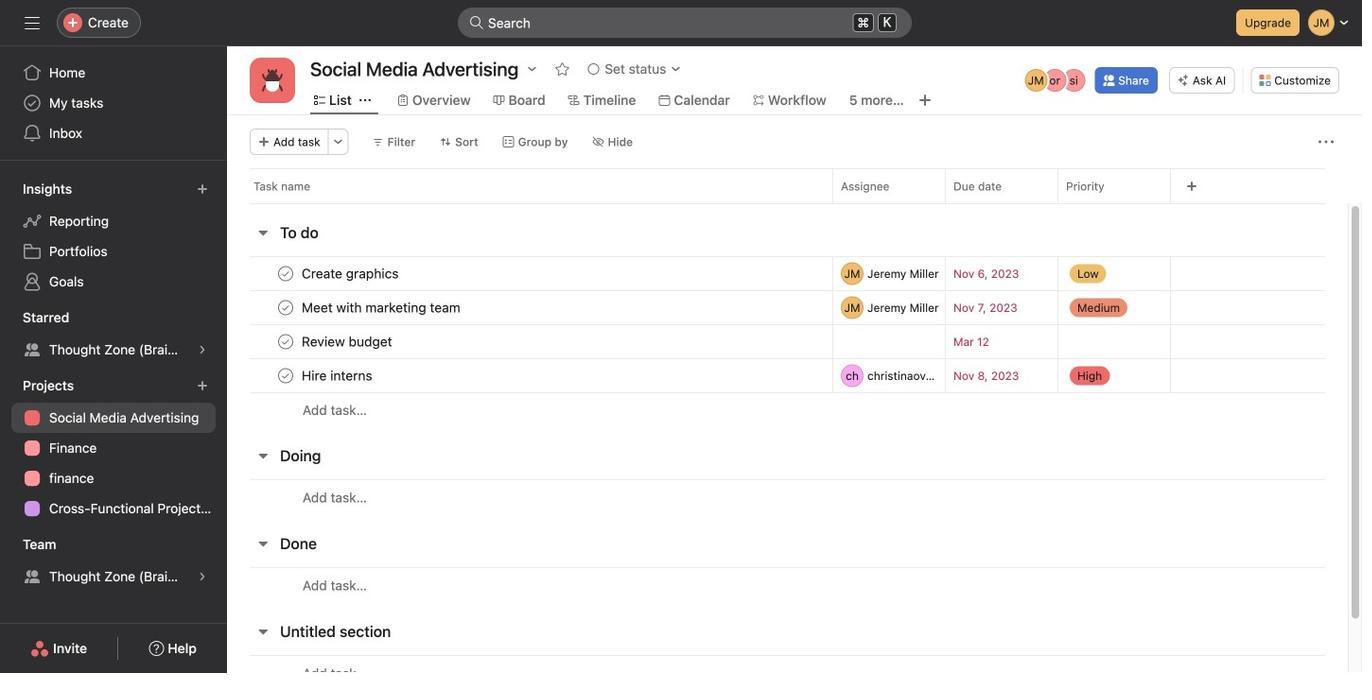 Task type: vqa. For each thing, say whether or not it's contained in the screenshot.
the bottommost Completed checkbox
no



Task type: describe. For each thing, give the bounding box(es) containing it.
new insights image
[[197, 184, 208, 195]]

insights element
[[0, 172, 227, 301]]

add to starred image
[[555, 61, 570, 77]]

review budget cell
[[227, 324, 833, 359]]

tab actions image
[[359, 95, 371, 106]]

bug image
[[261, 69, 284, 92]]

add tab image
[[917, 93, 933, 108]]

1 collapse task list for this group image from the top
[[255, 225, 271, 240]]

prominent image
[[469, 15, 484, 30]]

create graphics cell
[[227, 256, 833, 291]]

2 collapse task list for this group image from the top
[[255, 448, 271, 464]]

Task name text field
[[298, 264, 404, 283]]

mark complete checkbox for task name text field within meet with marketing team cell
[[274, 297, 297, 319]]

see details, thought zone (brainstorm space) image
[[197, 344, 208, 356]]

mark complete image for 'create graphics' cell
[[274, 263, 297, 285]]

task name text field for mark complete icon inside the meet with marketing team cell
[[298, 298, 466, 317]]

more actions image
[[333, 136, 344, 148]]



Task type: locate. For each thing, give the bounding box(es) containing it.
mark complete image inside 'create graphics' cell
[[274, 263, 297, 285]]

mark complete image inside hire interns cell
[[274, 365, 297, 387]]

see details, thought zone (brainstorm space) image
[[197, 571, 208, 583]]

Mark complete checkbox
[[274, 297, 297, 319], [274, 331, 297, 353]]

None field
[[458, 8, 912, 38]]

mark complete image
[[274, 263, 297, 285], [274, 297, 297, 319], [274, 331, 297, 353], [274, 365, 297, 387]]

mark complete image inside meet with marketing team cell
[[274, 297, 297, 319]]

1 mark complete image from the top
[[274, 263, 297, 285]]

2 mark complete image from the top
[[274, 297, 297, 319]]

teams element
[[0, 528, 227, 596]]

more actions image
[[1319, 134, 1334, 149]]

1 vertical spatial task name text field
[[298, 333, 398, 351]]

mark complete checkbox inside 'create graphics' cell
[[274, 263, 297, 285]]

2 task name text field from the top
[[298, 333, 398, 351]]

mark complete checkbox inside meet with marketing team cell
[[274, 297, 297, 319]]

2 mark complete checkbox from the top
[[274, 331, 297, 353]]

1 mark complete checkbox from the top
[[274, 297, 297, 319]]

2 vertical spatial task name text field
[[298, 367, 378, 386]]

3 task name text field from the top
[[298, 367, 378, 386]]

collapse task list for this group image
[[255, 225, 271, 240], [255, 448, 271, 464], [255, 536, 271, 552], [255, 624, 271, 640]]

mark complete checkbox for hire interns cell
[[274, 365, 297, 387]]

task name text field for mark complete icon inside hire interns cell
[[298, 367, 378, 386]]

mark complete image for meet with marketing team cell
[[274, 297, 297, 319]]

mark complete checkbox for task name text field within the the review budget cell
[[274, 331, 297, 353]]

global element
[[0, 46, 227, 160]]

new project or portfolio image
[[197, 380, 208, 392]]

4 collapse task list for this group image from the top
[[255, 624, 271, 640]]

mark complete checkbox inside the review budget cell
[[274, 331, 297, 353]]

task name text field inside the review budget cell
[[298, 333, 398, 351]]

1 task name text field from the top
[[298, 298, 466, 317]]

mark complete image inside the review budget cell
[[274, 331, 297, 353]]

Mark complete checkbox
[[274, 263, 297, 285], [274, 365, 297, 387]]

mark complete checkbox left task name text box
[[274, 263, 297, 285]]

3 mark complete image from the top
[[274, 331, 297, 353]]

task name text field inside hire interns cell
[[298, 367, 378, 386]]

hire interns cell
[[227, 359, 833, 394]]

hide sidebar image
[[25, 15, 40, 30]]

task name text field for mark complete icon inside the the review budget cell
[[298, 333, 398, 351]]

1 vertical spatial mark complete checkbox
[[274, 365, 297, 387]]

1 mark complete checkbox from the top
[[274, 263, 297, 285]]

4 mark complete image from the top
[[274, 365, 297, 387]]

mark complete checkbox right new project or portfolio icon
[[274, 365, 297, 387]]

mark complete checkbox inside hire interns cell
[[274, 365, 297, 387]]

meet with marketing team cell
[[227, 290, 833, 325]]

projects element
[[0, 369, 227, 528]]

Task name text field
[[298, 298, 466, 317], [298, 333, 398, 351], [298, 367, 378, 386]]

0 vertical spatial mark complete checkbox
[[274, 263, 297, 285]]

task name text field inside meet with marketing team cell
[[298, 298, 466, 317]]

header to do tree grid
[[227, 256, 1348, 428]]

2 mark complete checkbox from the top
[[274, 365, 297, 387]]

Search tasks, projects, and more text field
[[458, 8, 912, 38]]

0 vertical spatial task name text field
[[298, 298, 466, 317]]

mark complete checkbox for 'create graphics' cell
[[274, 263, 297, 285]]

starred element
[[0, 301, 227, 369]]

mark complete image for the review budget cell
[[274, 331, 297, 353]]

row
[[227, 168, 1362, 203], [250, 202, 1325, 204], [227, 256, 1348, 291], [227, 290, 1348, 325], [227, 324, 1348, 359], [227, 359, 1348, 394], [227, 393, 1348, 428], [227, 480, 1348, 516], [227, 568, 1348, 604], [227, 656, 1348, 674]]

3 collapse task list for this group image from the top
[[255, 536, 271, 552]]

mark complete image for hire interns cell
[[274, 365, 297, 387]]

1 vertical spatial mark complete checkbox
[[274, 331, 297, 353]]

0 vertical spatial mark complete checkbox
[[274, 297, 297, 319]]



